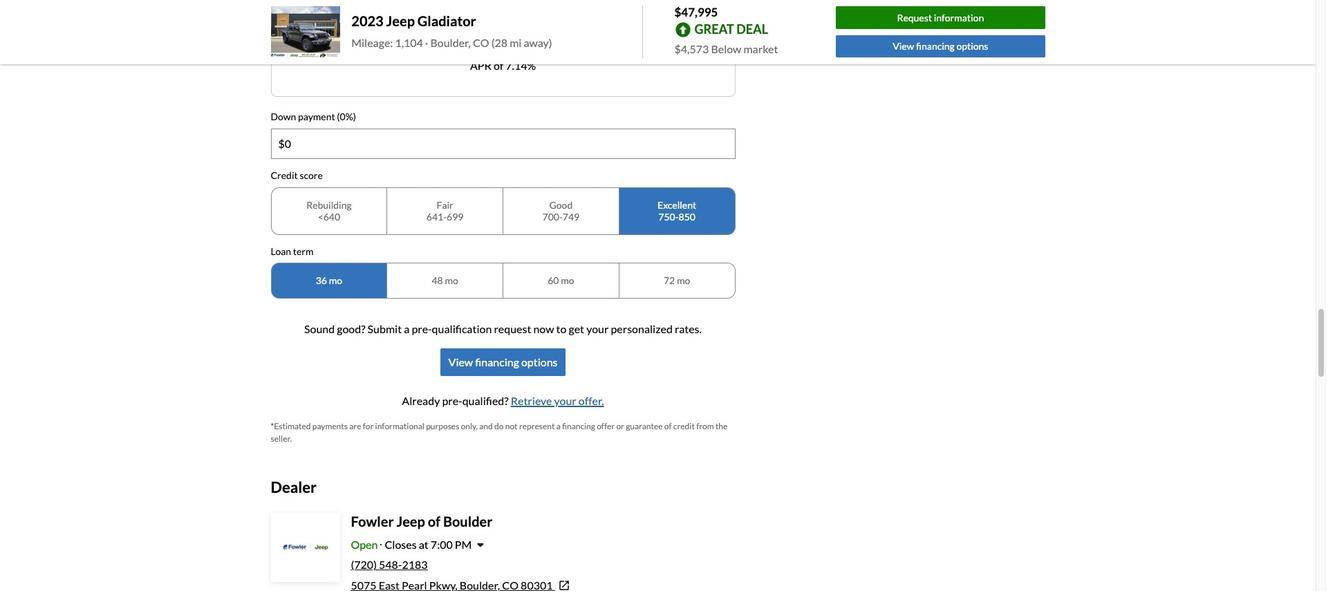 Task type: vqa. For each thing, say whether or not it's contained in the screenshot.
rightmost of
yes



Task type: locate. For each thing, give the bounding box(es) containing it.
1 horizontal spatial a
[[557, 421, 561, 432]]

of right apr at the top of page
[[494, 59, 504, 72]]

1 vertical spatial a
[[557, 421, 561, 432]]

guarantee
[[626, 421, 663, 432]]

3 mo from the left
[[561, 275, 574, 287]]

7.14%
[[506, 59, 536, 72]]

1 vertical spatial view
[[449, 356, 473, 369]]

641-
[[427, 211, 447, 223]]

mo right 48
[[445, 275, 458, 287]]

financing down request information button
[[917, 40, 955, 52]]

submit
[[368, 322, 402, 335]]

(720)
[[351, 558, 377, 572]]

already pre-qualified? retrieve your offer.
[[402, 394, 604, 407]]

1 vertical spatial pre-
[[442, 394, 463, 407]]

view financing options button down sound good? submit a pre-qualification request now to get your personalized rates.
[[440, 349, 566, 376]]

1 horizontal spatial view financing options
[[893, 40, 989, 52]]

deal
[[737, 21, 769, 36]]

open
[[351, 538, 378, 552]]

your
[[587, 322, 609, 335], [554, 394, 577, 407]]

rates.
[[675, 322, 702, 335]]

0 horizontal spatial pre-
[[412, 322, 432, 335]]

mo for 36 mo
[[329, 275, 342, 287]]

0 vertical spatial of
[[494, 59, 504, 72]]

jeep up '1,104'
[[386, 13, 415, 29]]

(0%)
[[337, 111, 356, 122]]

not
[[505, 421, 518, 432]]

offer.
[[579, 394, 604, 407]]

1 vertical spatial view financing options button
[[440, 349, 566, 376]]

749
[[563, 211, 580, 223]]

a
[[404, 322, 410, 335], [557, 421, 561, 432]]

Down payment (0%) text field
[[271, 129, 735, 158]]

your right get
[[587, 322, 609, 335]]

pre-
[[412, 322, 432, 335], [442, 394, 463, 407]]

fowler
[[351, 513, 394, 530]]

down
[[271, 111, 296, 122]]

/mo
[[533, 33, 552, 46]]

fair
[[437, 199, 454, 211]]

retrieve your offer. link
[[511, 394, 604, 407]]

at
[[419, 538, 429, 552]]

retrieve
[[511, 394, 552, 407]]

view financing options button down request information button
[[836, 35, 1046, 58]]

a right the represent
[[557, 421, 561, 432]]

financing
[[917, 40, 955, 52], [475, 356, 519, 369], [562, 421, 595, 432]]

purposes
[[426, 421, 460, 432]]

financing down sound good? submit a pre-qualification request now to get your personalized rates.
[[475, 356, 519, 369]]

1 vertical spatial of
[[665, 421, 672, 432]]

60
[[548, 275, 559, 287]]

a right the 'submit'
[[404, 322, 410, 335]]

pre- up "purposes"
[[442, 394, 463, 407]]

jeep up open closes at 7:00 pm
[[397, 513, 425, 530]]

jeep inside 2023 jeep gladiator mileage: 1,104 · boulder, co (28 mi away)
[[386, 13, 415, 29]]

0 vertical spatial financing
[[917, 40, 955, 52]]

caret down image
[[478, 539, 484, 551]]

mo for 72 mo
[[677, 275, 690, 287]]

7:00
[[431, 538, 453, 552]]

apr of 7.14%
[[470, 59, 536, 72]]

qualified?
[[463, 394, 509, 407]]

850
[[679, 211, 696, 223]]

apr
[[470, 59, 492, 72]]

mo for 48 mo
[[445, 275, 458, 287]]

fair 641-699
[[427, 199, 464, 223]]

699
[[447, 211, 464, 223]]

options
[[957, 40, 989, 52], [522, 356, 558, 369]]

1 vertical spatial options
[[522, 356, 558, 369]]

0 vertical spatial options
[[957, 40, 989, 52]]

1 vertical spatial financing
[[475, 356, 519, 369]]

information
[[934, 12, 984, 23]]

4 mo from the left
[[677, 275, 690, 287]]

0 vertical spatial jeep
[[386, 13, 415, 29]]

$1,616 /mo est
[[423, 10, 569, 52]]

to
[[557, 322, 567, 335]]

view financing options down sound good? submit a pre-qualification request now to get your personalized rates.
[[449, 356, 558, 369]]

$1,616
[[423, 10, 531, 52]]

of inside *estimated payments are for informational purposes only, and do not represent a financing offer or guarantee of credit from the seller.
[[665, 421, 672, 432]]

options down the information
[[957, 40, 989, 52]]

mo right 36
[[329, 275, 342, 287]]

fowler jeep of boulder link
[[351, 513, 493, 530]]

0 vertical spatial your
[[587, 322, 609, 335]]

est
[[554, 33, 569, 46]]

down payment (0%)
[[271, 111, 356, 122]]

financing left offer
[[562, 421, 595, 432]]

mo
[[329, 275, 342, 287], [445, 275, 458, 287], [561, 275, 574, 287], [677, 275, 690, 287]]

2 horizontal spatial of
[[665, 421, 672, 432]]

of up 7:00
[[428, 513, 441, 530]]

1 horizontal spatial pre-
[[442, 394, 463, 407]]

0 vertical spatial pre-
[[412, 322, 432, 335]]

0 horizontal spatial a
[[404, 322, 410, 335]]

mi
[[510, 36, 522, 49]]

0 vertical spatial view financing options button
[[836, 35, 1046, 58]]

of
[[494, 59, 504, 72], [665, 421, 672, 432], [428, 513, 441, 530]]

1 horizontal spatial options
[[957, 40, 989, 52]]

1 horizontal spatial financing
[[562, 421, 595, 432]]

personalized
[[611, 322, 673, 335]]

(720) 548-2183
[[351, 558, 428, 572]]

great deal
[[695, 21, 769, 36]]

closes
[[385, 538, 417, 552]]

request information
[[897, 12, 984, 23]]

0 vertical spatial a
[[404, 322, 410, 335]]

view financing options button
[[836, 35, 1046, 58], [440, 349, 566, 376]]

0 horizontal spatial of
[[428, 513, 441, 530]]

2 vertical spatial of
[[428, 513, 441, 530]]

1 horizontal spatial view financing options button
[[836, 35, 1046, 58]]

credit
[[674, 421, 695, 432]]

mo right 60
[[561, 275, 574, 287]]

2 mo from the left
[[445, 275, 458, 287]]

request
[[494, 322, 532, 335]]

your left offer.
[[554, 394, 577, 407]]

view
[[893, 40, 915, 52], [449, 356, 473, 369]]

view financing options down request information button
[[893, 40, 989, 52]]

of left credit at right bottom
[[665, 421, 672, 432]]

a inside *estimated payments are for informational purposes only, and do not represent a financing offer or guarantee of credit from the seller.
[[557, 421, 561, 432]]

(720) 548-2183 link
[[351, 558, 428, 572]]

0 vertical spatial view financing options
[[893, 40, 989, 52]]

seller.
[[271, 434, 292, 444]]

0 vertical spatial view
[[893, 40, 915, 52]]

0 horizontal spatial view financing options button
[[440, 349, 566, 376]]

0 horizontal spatial view financing options
[[449, 356, 558, 369]]

pm
[[455, 538, 472, 552]]

2 vertical spatial financing
[[562, 421, 595, 432]]

1 mo from the left
[[329, 275, 342, 287]]

mo right 72
[[677, 275, 690, 287]]

view down request
[[893, 40, 915, 52]]

pre- right the 'submit'
[[412, 322, 432, 335]]

1 vertical spatial jeep
[[397, 513, 425, 530]]

credit
[[271, 169, 298, 181]]

request
[[897, 12, 932, 23]]

2 horizontal spatial financing
[[917, 40, 955, 52]]

and
[[480, 421, 493, 432]]

from
[[697, 421, 714, 432]]

great
[[695, 21, 734, 36]]

0 horizontal spatial your
[[554, 394, 577, 407]]

view down qualification
[[449, 356, 473, 369]]

options down now
[[522, 356, 558, 369]]

sound
[[304, 322, 335, 335]]



Task type: describe. For each thing, give the bounding box(es) containing it.
1 horizontal spatial of
[[494, 59, 504, 72]]

loan
[[271, 245, 291, 257]]

2023
[[352, 13, 384, 29]]

excellent
[[658, 199, 697, 211]]

0 horizontal spatial view
[[449, 356, 473, 369]]

36
[[316, 275, 327, 287]]

informational
[[375, 421, 425, 432]]

already
[[402, 394, 440, 407]]

jeep for 2023
[[386, 13, 415, 29]]

do
[[495, 421, 504, 432]]

payments
[[312, 421, 348, 432]]

or
[[617, 421, 625, 432]]

2023 jeep gladiator mileage: 1,104 · boulder, co (28 mi away)
[[352, 13, 552, 49]]

1 horizontal spatial view
[[893, 40, 915, 52]]

·
[[425, 36, 428, 49]]

0 horizontal spatial financing
[[475, 356, 519, 369]]

2023 jeep gladiator image
[[271, 6, 341, 58]]

60 mo
[[548, 275, 574, 287]]

48
[[432, 275, 443, 287]]

fowler jeep of boulder image
[[272, 515, 339, 581]]

72
[[664, 275, 675, 287]]

sound good? submit a pre-qualification request now to get your personalized rates.
[[304, 322, 702, 335]]

loan term
[[271, 245, 314, 257]]

rebuilding <640
[[307, 199, 352, 223]]

0 horizontal spatial options
[[522, 356, 558, 369]]

750-
[[659, 211, 679, 223]]

the
[[716, 421, 728, 432]]

$47,995
[[675, 5, 718, 19]]

rebuilding
[[307, 199, 352, 211]]

*estimated
[[271, 421, 311, 432]]

48 mo
[[432, 275, 458, 287]]

now
[[534, 322, 554, 335]]

good
[[550, 199, 573, 211]]

score
[[300, 169, 323, 181]]

financing inside *estimated payments are for informational purposes only, and do not represent a financing offer or guarantee of credit from the seller.
[[562, 421, 595, 432]]

jeep for fowler
[[397, 513, 425, 530]]

for
[[363, 421, 374, 432]]

(28
[[492, 36, 508, 49]]

request information button
[[836, 6, 1046, 29]]

1,104
[[395, 36, 423, 49]]

good?
[[337, 322, 366, 335]]

open closes at 7:00 pm
[[351, 538, 472, 552]]

dealer
[[271, 478, 317, 497]]

boulder
[[443, 513, 493, 530]]

$4,573
[[675, 42, 709, 55]]

mileage:
[[352, 36, 393, 49]]

are
[[349, 421, 361, 432]]

gladiator
[[418, 13, 476, 29]]

548-
[[379, 558, 402, 572]]

credit score
[[271, 169, 323, 181]]

payment
[[298, 111, 335, 122]]

get
[[569, 322, 585, 335]]

away)
[[524, 36, 552, 49]]

1 vertical spatial view financing options
[[449, 356, 558, 369]]

co
[[473, 36, 489, 49]]

1 horizontal spatial your
[[587, 322, 609, 335]]

1 vertical spatial your
[[554, 394, 577, 407]]

2183
[[402, 558, 428, 572]]

term
[[293, 245, 314, 257]]

below
[[711, 42, 742, 55]]

*estimated payments are for informational purposes only, and do not represent a financing offer or guarantee of credit from the seller.
[[271, 421, 728, 444]]

mo for 60 mo
[[561, 275, 574, 287]]

excellent 750-850
[[658, 199, 697, 223]]

boulder,
[[431, 36, 471, 49]]

good 700-749
[[543, 199, 580, 223]]

36 mo
[[316, 275, 342, 287]]

700-
[[543, 211, 563, 223]]

market
[[744, 42, 778, 55]]

$4,573 below market
[[675, 42, 778, 55]]

<640
[[318, 211, 340, 223]]

qualification
[[432, 322, 492, 335]]

offer
[[597, 421, 615, 432]]

fowler jeep of boulder
[[351, 513, 493, 530]]



